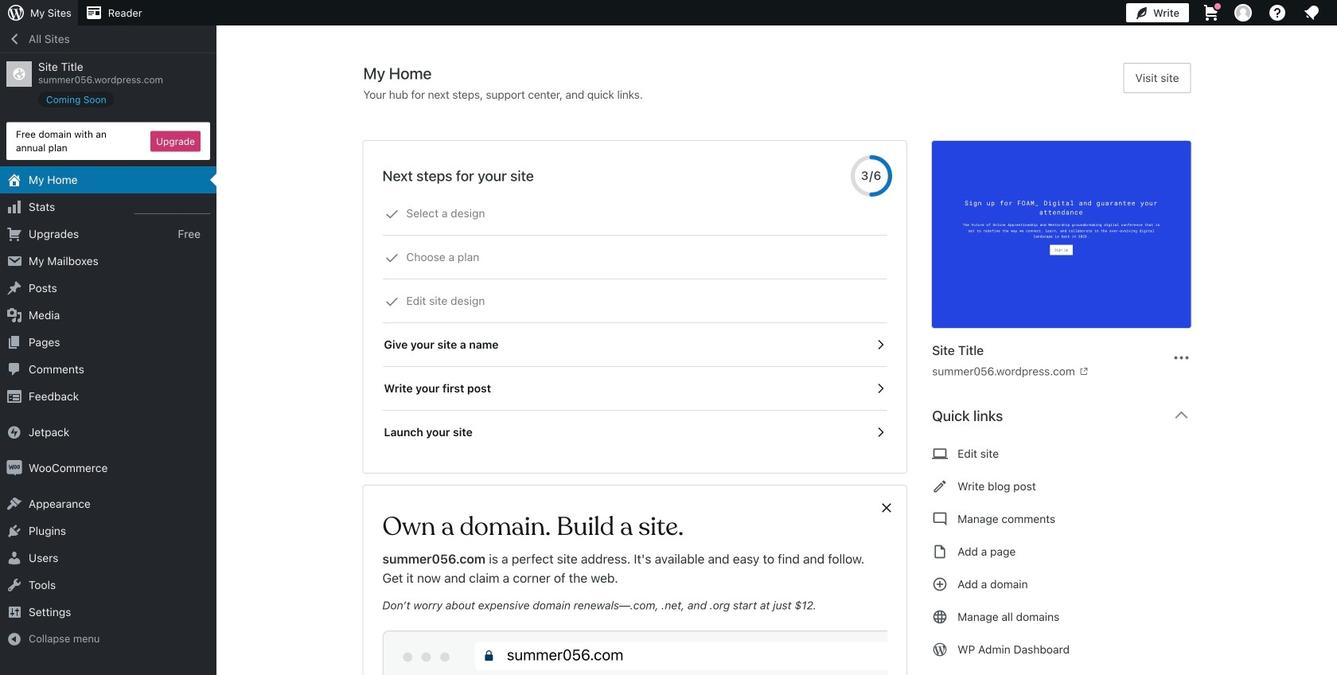 Task type: locate. For each thing, give the bounding box(es) containing it.
insert_drive_file image
[[932, 542, 948, 561]]

1 img image from the top
[[6, 424, 22, 440]]

task enabled image
[[874, 338, 888, 352], [874, 381, 888, 396]]

0 vertical spatial task enabled image
[[874, 338, 888, 352]]

0 vertical spatial task complete image
[[385, 207, 399, 221]]

1 task enabled image from the top
[[874, 338, 888, 352]]

3 list item from the top
[[1330, 231, 1338, 290]]

1 vertical spatial task complete image
[[385, 251, 399, 265]]

task complete image
[[385, 207, 399, 221], [385, 251, 399, 265], [385, 295, 399, 309]]

task enabled image
[[874, 425, 888, 440]]

img image
[[6, 424, 22, 440], [6, 460, 22, 476]]

progress bar
[[851, 155, 893, 197]]

launchpad checklist element
[[383, 192, 888, 454]]

3 task complete image from the top
[[385, 295, 399, 309]]

0 vertical spatial img image
[[6, 424, 22, 440]]

2 list item from the top
[[1330, 156, 1338, 231]]

1 vertical spatial task enabled image
[[874, 381, 888, 396]]

1 vertical spatial img image
[[6, 460, 22, 476]]

2 vertical spatial task complete image
[[385, 295, 399, 309]]

2 img image from the top
[[6, 460, 22, 476]]

mode_comment image
[[932, 510, 948, 529]]

2 task enabled image from the top
[[874, 381, 888, 396]]

2 task complete image from the top
[[385, 251, 399, 265]]

list item
[[1330, 81, 1338, 156], [1330, 156, 1338, 231], [1330, 231, 1338, 290]]

main content
[[363, 63, 1204, 675]]

my profile image
[[1235, 4, 1252, 21]]



Task type: vqa. For each thing, say whether or not it's contained in the screenshot.
Highest hourly views 0 'IMAGE'
yes



Task type: describe. For each thing, give the bounding box(es) containing it.
1 task complete image from the top
[[385, 207, 399, 221]]

dismiss domain name promotion image
[[880, 498, 894, 518]]

laptop image
[[932, 444, 948, 463]]

1 list item from the top
[[1330, 81, 1338, 156]]

my shopping cart image
[[1202, 3, 1221, 22]]

help image
[[1268, 3, 1287, 22]]

manage your notifications image
[[1303, 3, 1322, 22]]

more options for site site title image
[[1172, 348, 1192, 367]]

edit image
[[932, 477, 948, 496]]

highest hourly views 0 image
[[135, 204, 210, 214]]



